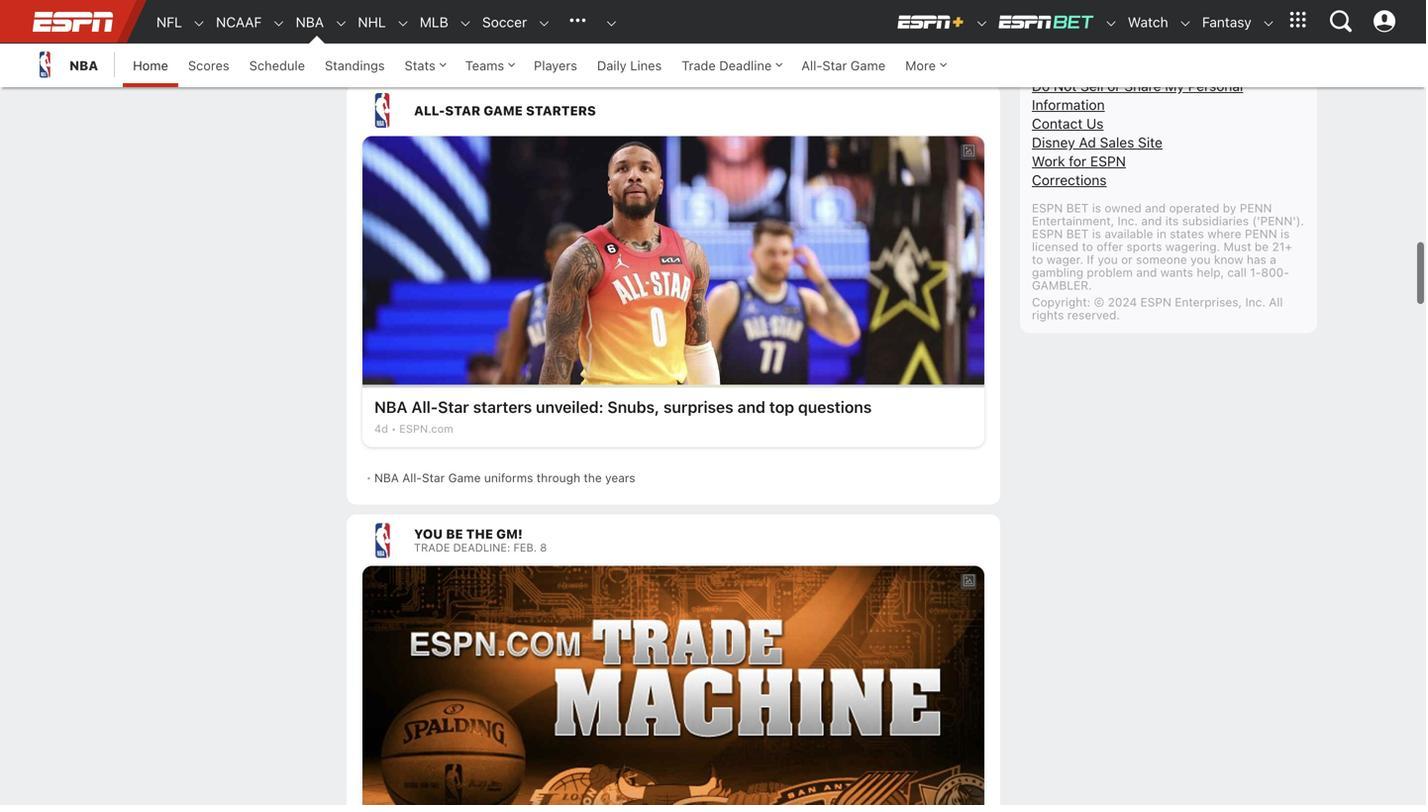 Task type: describe. For each thing, give the bounding box(es) containing it.
1 horizontal spatial inc.
[[1246, 295, 1266, 309]]

soccer
[[482, 14, 527, 30]]

nba up schedule link
[[296, 14, 324, 30]]

0 vertical spatial star
[[823, 58, 847, 73]]

0 vertical spatial penn
[[1240, 201, 1272, 215]]

states
[[1170, 227, 1204, 240]]

starters
[[473, 397, 532, 416]]

espn.com
[[399, 422, 453, 435]]

your us state privacy rights link
[[1032, 2, 1215, 19]]

offer
[[1097, 239, 1123, 253]]

operated
[[1169, 201, 1220, 215]]

work for espn link
[[1032, 153, 1126, 169]]

sell
[[1081, 78, 1104, 94]]

do not sell or share my personal information link
[[1032, 78, 1243, 113]]

starters
[[526, 103, 596, 118]]

watch for watch
[[1128, 14, 1169, 30]]

watch espn8: the ocho unlocked channel free on abc.com and the abc app. espn8
[[359, 9, 956, 45]]

nba all-star game uniforms through the years
[[374, 471, 635, 485]]

nhl link
[[348, 1, 386, 44]]

gambler.
[[1032, 278, 1092, 292]]

nfl link
[[147, 1, 182, 44]]

2 bet from the top
[[1066, 227, 1089, 240]]

not
[[1054, 78, 1077, 94]]

1 vertical spatial privacy
[[1145, 21, 1192, 37]]

fantasy link
[[1192, 1, 1252, 44]]

must
[[1224, 239, 1252, 253]]

be
[[446, 526, 463, 541]]

abc
[[884, 9, 919, 26]]

questions
[[798, 397, 872, 416]]

rights
[[1032, 308, 1064, 322]]

schedule
[[249, 58, 305, 73]]

owned
[[1105, 201, 1142, 215]]

1-
[[1250, 265, 1261, 279]]

where
[[1208, 227, 1242, 240]]

through
[[537, 471, 580, 485]]

ncaaf link
[[206, 1, 262, 44]]

online
[[1100, 21, 1141, 37]]

espn right 2024
[[1141, 295, 1172, 309]]

watch for watch espn8: the ocho unlocked channel free on abc.com and the abc app. espn8
[[359, 9, 406, 26]]

nba inside nba all-star game uniforms through the years link
[[374, 471, 399, 485]]

2024
[[1108, 295, 1137, 309]]

trade
[[414, 541, 450, 554]]

800-
[[1261, 265, 1290, 279]]

0 horizontal spatial nba link
[[30, 44, 98, 87]]

schedule link
[[239, 44, 315, 87]]

a
[[1270, 252, 1277, 266]]

unlocked
[[549, 9, 620, 26]]

1 you from the left
[[1098, 252, 1118, 266]]

scores link
[[178, 44, 239, 87]]

all- for nba all-star starters unveiled: snubs, surprises and top questions
[[411, 397, 438, 416]]

is up if
[[1092, 227, 1101, 240]]

app.
[[923, 9, 956, 26]]

abc.com
[[748, 9, 820, 26]]

feb.
[[514, 541, 537, 554]]

wagering.
[[1166, 239, 1220, 253]]

all
[[1269, 295, 1283, 309]]

and inside "watch espn8: the ocho unlocked channel free on abc.com and the abc app. espn8"
[[824, 9, 852, 26]]

sports
[[1127, 239, 1162, 253]]

state
[[1087, 2, 1121, 19]]

entertainment,
[[1032, 214, 1114, 228]]

know
[[1214, 252, 1244, 266]]

interest-
[[1032, 40, 1087, 56]]

star for nba all-star starters unveiled: snubs, surprises and top questions
[[438, 397, 469, 416]]

you be the gm! trade deadline: feb. 8
[[414, 526, 547, 554]]

star for nba all-star game uniforms through the years
[[422, 471, 445, 485]]

all-star game link
[[792, 44, 896, 87]]

its
[[1166, 214, 1179, 228]]

gambling
[[1032, 265, 1084, 279]]

or inside "espn bet is owned and operated by penn entertainment, inc. and its subsidiaries ('penn'). espn bet is available in states where penn is licensed to offer sports wagering. must be 21+ to wager. if you or someone you know has a gambling problem and wants help, call 1-800- gambler. copyright: © 2024 espn enterprises, inc. all rights reserved."
[[1121, 252, 1133, 266]]

do not sell or share my personal information contact us disney ad sales site work for espn corrections
[[1032, 78, 1243, 188]]

contact
[[1032, 115, 1083, 131]]

0 horizontal spatial inc.
[[1118, 214, 1138, 228]]

surprises
[[664, 397, 734, 416]]

channel
[[625, 9, 687, 26]]

nfl
[[157, 14, 182, 30]]

home link
[[123, 44, 178, 87]]

mlb link
[[410, 1, 448, 44]]

trade
[[682, 58, 716, 73]]

wants
[[1161, 265, 1194, 279]]

daily
[[597, 58, 627, 73]]

policy
[[1195, 21, 1234, 37]]

nba all-star game uniforms through the years link
[[374, 463, 981, 493]]

the
[[472, 9, 500, 26]]

or inside do not sell or share my personal information contact us disney ad sales site work for espn corrections
[[1108, 78, 1121, 94]]

and left top
[[738, 397, 766, 416]]

if
[[1087, 252, 1094, 266]]

all- for nba all-star game uniforms through the years
[[402, 471, 422, 485]]

nba up 4d
[[374, 397, 408, 416]]

someone
[[1136, 252, 1187, 266]]

©
[[1094, 295, 1105, 309]]

and down sports
[[1136, 265, 1157, 279]]

standings link
[[315, 44, 395, 87]]

in
[[1157, 227, 1167, 240]]

your us state privacy rights children's online privacy policy interest-based ads
[[1032, 2, 1234, 56]]

uniforms
[[484, 471, 533, 485]]

reserved.
[[1068, 308, 1120, 322]]

years
[[605, 471, 635, 485]]

nba right nba icon
[[69, 58, 98, 73]]

snubs,
[[608, 397, 660, 416]]

1 horizontal spatial to
[[1082, 239, 1093, 253]]



Task type: vqa. For each thing, say whether or not it's contained in the screenshot.
Cole corresponding to second cole pennington link from the bottom
no



Task type: locate. For each thing, give the bounding box(es) containing it.
share
[[1125, 78, 1161, 94]]

nba down 4d
[[374, 471, 399, 485]]

star
[[823, 58, 847, 73], [438, 397, 469, 416], [422, 471, 445, 485]]

penn right by
[[1240, 201, 1272, 215]]

teams
[[465, 58, 504, 73]]

deadline
[[719, 58, 772, 73]]

stats link
[[395, 44, 455, 87]]

fantasy
[[1202, 14, 1252, 30]]

star left the more
[[823, 58, 847, 73]]

trade deadline
[[682, 58, 772, 73]]

and up in
[[1145, 201, 1166, 215]]

and up all-star game
[[824, 9, 852, 26]]

gm!
[[496, 526, 523, 541]]

interest-based ads link
[[1032, 40, 1155, 56]]

all- up espn.com
[[411, 397, 438, 416]]

nba link left 'home' link
[[30, 44, 98, 87]]

nba all-star starters unveiled: snubs, surprises and top questions
[[374, 397, 872, 416]]

0 vertical spatial or
[[1108, 78, 1121, 94]]

all-star game starters
[[414, 103, 596, 118]]

more
[[905, 58, 936, 73]]

espn down corrections link
[[1032, 201, 1063, 215]]

ad
[[1079, 134, 1096, 150]]

4d
[[374, 422, 388, 435]]

watch up espn8
[[359, 9, 406, 26]]

nba link up schedule
[[286, 1, 324, 44]]

2 vertical spatial star
[[422, 471, 445, 485]]

is
[[1092, 201, 1101, 215], [1092, 227, 1101, 240], [1281, 227, 1290, 240]]

1 horizontal spatial watch
[[1128, 14, 1169, 30]]

all- down abc.com
[[802, 58, 823, 73]]

nba image
[[30, 50, 59, 79]]

nba link
[[286, 1, 324, 44], [30, 44, 98, 87]]

by
[[1223, 201, 1237, 215]]

licensed
[[1032, 239, 1079, 253]]

us
[[1087, 115, 1104, 131]]

2 vertical spatial all-
[[402, 471, 422, 485]]

is right be
[[1281, 227, 1290, 240]]

game left uniforms
[[448, 471, 481, 485]]

ads
[[1130, 40, 1155, 56]]

penn
[[1240, 201, 1272, 215], [1245, 227, 1277, 240]]

personal
[[1188, 78, 1243, 94]]

more link
[[896, 44, 956, 87]]

1 bet from the top
[[1066, 201, 1089, 215]]

problem
[[1087, 265, 1133, 279]]

1 vertical spatial the
[[584, 471, 602, 485]]

inc. up sports
[[1118, 214, 1138, 228]]

you
[[414, 526, 443, 541]]

my
[[1165, 78, 1185, 94]]

21+
[[1272, 239, 1293, 253]]

wager.
[[1047, 252, 1084, 266]]

all-star game
[[802, 58, 886, 73]]

site
[[1138, 134, 1163, 150]]

watch up ads
[[1128, 14, 1169, 30]]

1 horizontal spatial you
[[1191, 252, 1211, 266]]

privacy up children's online privacy policy link
[[1125, 2, 1171, 19]]

for
[[1069, 153, 1087, 169]]

0 vertical spatial game
[[851, 58, 886, 73]]

to left offer
[[1082, 239, 1093, 253]]

daily lines link
[[587, 44, 672, 87]]

8
[[540, 541, 547, 554]]

copyright:
[[1032, 295, 1091, 309]]

ncaaf
[[216, 14, 262, 30]]

0 horizontal spatial watch
[[359, 9, 406, 26]]

rights
[[1175, 2, 1215, 19]]

available
[[1105, 227, 1153, 240]]

1 vertical spatial all-
[[411, 397, 438, 416]]

penn up has
[[1245, 227, 1277, 240]]

0 horizontal spatial to
[[1032, 252, 1043, 266]]

standings
[[325, 58, 385, 73]]

the left 'abc' at the right top of page
[[857, 9, 880, 26]]

trade deadline link
[[672, 44, 792, 87]]

or down available
[[1121, 252, 1133, 266]]

enterprises,
[[1175, 295, 1242, 309]]

disney
[[1032, 134, 1075, 150]]

0 vertical spatial bet
[[1066, 201, 1089, 215]]

0 vertical spatial privacy
[[1125, 2, 1171, 19]]

game left the more
[[851, 58, 886, 73]]

star down espn.com
[[422, 471, 445, 485]]

('penn').
[[1253, 214, 1304, 228]]

1 horizontal spatial the
[[857, 9, 880, 26]]

all-
[[414, 103, 445, 118]]

is left owned
[[1092, 201, 1101, 215]]

corrections
[[1032, 172, 1107, 188]]

or
[[1108, 78, 1121, 94], [1121, 252, 1133, 266]]

teams link
[[455, 44, 524, 87]]

0 vertical spatial all-
[[802, 58, 823, 73]]

and left its
[[1141, 214, 1162, 228]]

1 vertical spatial bet
[[1066, 227, 1089, 240]]

top
[[769, 397, 794, 416]]

star
[[445, 103, 481, 118]]

1 vertical spatial game
[[448, 471, 481, 485]]

the left years
[[584, 471, 602, 485]]

privacy up ads
[[1145, 21, 1192, 37]]

1 horizontal spatial nba link
[[286, 1, 324, 44]]

espn inside do not sell or share my personal information contact us disney ad sales site work for espn corrections
[[1091, 153, 1126, 169]]

2 you from the left
[[1191, 252, 1211, 266]]

you
[[1098, 252, 1118, 266], [1191, 252, 1211, 266]]

0 vertical spatial inc.
[[1118, 214, 1138, 228]]

help,
[[1197, 265, 1224, 279]]

the
[[466, 526, 493, 541]]

watch
[[359, 9, 406, 26], [1128, 14, 1169, 30]]

corrections link
[[1032, 172, 1107, 188]]

daily lines
[[597, 58, 662, 73]]

game
[[851, 58, 886, 73], [448, 471, 481, 485]]

work
[[1032, 153, 1065, 169]]

espn up wager.
[[1032, 227, 1063, 240]]

you right if
[[1098, 252, 1118, 266]]

soccer link
[[472, 1, 527, 44]]

1 vertical spatial inc.
[[1246, 295, 1266, 309]]

scores
[[188, 58, 229, 73]]

you left know
[[1191, 252, 1211, 266]]

all- down espn.com
[[402, 471, 422, 485]]

espn bet is owned and operated by penn entertainment, inc. and its subsidiaries ('penn'). espn bet is available in states where penn is licensed to offer sports wagering. must be 21+ to wager. if you or someone you know has a gambling problem and wants help, call 1-800- gambler. copyright: © 2024 espn enterprises, inc. all rights reserved.
[[1032, 201, 1304, 322]]

mlb
[[420, 14, 448, 30]]

espn down sales
[[1091, 153, 1126, 169]]

1 vertical spatial or
[[1121, 252, 1133, 266]]

children's online privacy policy link
[[1032, 21, 1234, 37]]

stats
[[405, 58, 436, 73]]

star up espn.com
[[438, 397, 469, 416]]

0 vertical spatial the
[[857, 9, 880, 26]]

1 vertical spatial penn
[[1245, 227, 1277, 240]]

privacy
[[1125, 2, 1171, 19], [1145, 21, 1192, 37]]

1 horizontal spatial game
[[851, 58, 886, 73]]

bet up wager.
[[1066, 227, 1089, 240]]

1 horizontal spatial or
[[1121, 252, 1133, 266]]

0 horizontal spatial game
[[448, 471, 481, 485]]

children's
[[1032, 21, 1097, 37]]

watch inside "watch espn8: the ocho unlocked channel free on abc.com and the abc app. espn8"
[[359, 9, 406, 26]]

to left wager.
[[1032, 252, 1043, 266]]

do
[[1032, 78, 1050, 94]]

or right sell
[[1108, 78, 1121, 94]]

0 horizontal spatial you
[[1098, 252, 1118, 266]]

0 horizontal spatial or
[[1108, 78, 1121, 94]]

inc. left all
[[1246, 295, 1266, 309]]

deadline:
[[453, 541, 510, 554]]

your
[[1032, 2, 1061, 19]]

0 horizontal spatial the
[[584, 471, 602, 485]]

home
[[133, 58, 168, 73]]

game
[[484, 103, 523, 118]]

us
[[1065, 2, 1084, 19]]

bet down corrections
[[1066, 201, 1089, 215]]

the inside "watch espn8: the ocho unlocked channel free on abc.com and the abc app. espn8"
[[857, 9, 880, 26]]

1 vertical spatial star
[[438, 397, 469, 416]]



